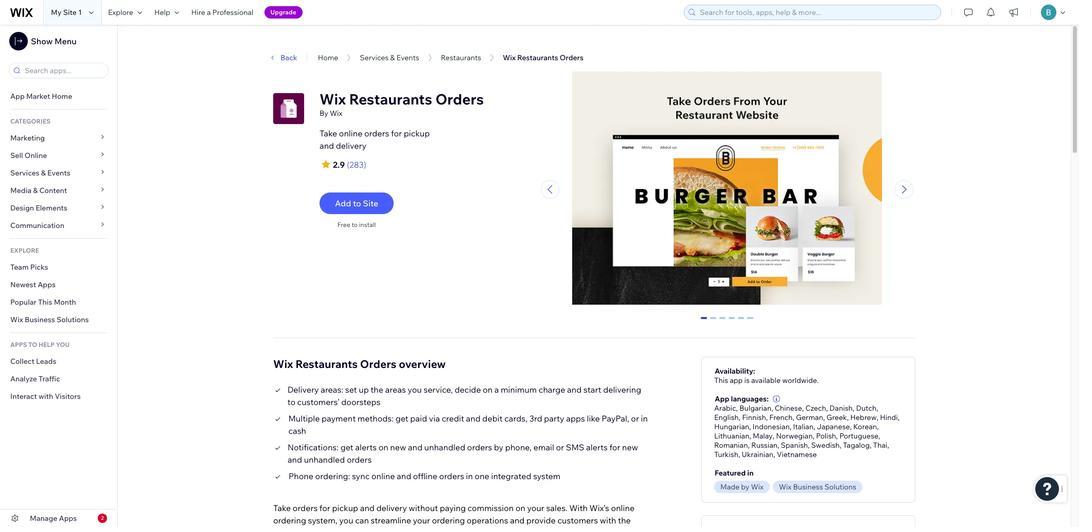Task type: vqa. For each thing, say whether or not it's contained in the screenshot.
Email body
no



Task type: locate. For each thing, give the bounding box(es) containing it.
1 horizontal spatial &
[[41, 168, 46, 178]]

design
[[10, 203, 34, 213]]

services right home link
[[360, 53, 389, 62]]

1 vertical spatial this
[[715, 376, 729, 385]]

app languages:
[[715, 394, 769, 404]]

pickup inside "take orders for pickup and delivery without paying commission on your sales. with wix's online ordering system, you can streamline your ordering operations and provide customers with th"
[[332, 503, 358, 513]]

site right my
[[63, 8, 77, 17]]

new down methods:
[[391, 442, 406, 452]]

0 vertical spatial solutions
[[57, 315, 89, 324]]

for down paypal,
[[610, 442, 621, 452]]

provide
[[527, 515, 556, 526]]

ordering left system,
[[273, 515, 306, 526]]

0 horizontal spatial delivery
[[336, 141, 367, 151]]

orders up system,
[[293, 503, 318, 513]]

1 horizontal spatial alerts
[[587, 442, 608, 452]]

0 vertical spatial 1
[[78, 8, 82, 17]]

wix inside the wix restaurants orders button
[[503, 53, 516, 62]]

or left the sms
[[556, 442, 565, 452]]

1 horizontal spatial your
[[528, 503, 545, 513]]

communication link
[[0, 217, 117, 234]]

party
[[544, 413, 565, 424]]

you inside delivery areas: set up the areas you service, decide on a minimum charge and start delivering to customers' doorsteps
[[408, 384, 422, 395]]

take inside "take orders for pickup and delivery without paying commission on your sales. with wix's online ordering system, you can streamline your ordering operations and provide customers with th"
[[273, 503, 291, 513]]

collect leads
[[10, 357, 56, 366]]

via
[[429, 413, 440, 424]]

0 vertical spatial on
[[483, 384, 493, 395]]

1 horizontal spatial in
[[641, 413, 648, 424]]

on inside "take orders for pickup and delivery without paying commission on your sales. with wix's online ordering system, you can streamline your ordering operations and provide customers with th"
[[516, 503, 526, 513]]

1 vertical spatial for
[[610, 442, 621, 452]]

to inside button
[[353, 198, 361, 209]]

0 horizontal spatial 2
[[101, 515, 104, 522]]

0 vertical spatial unhandled
[[425, 442, 466, 452]]

ordering down paying at left
[[432, 515, 465, 526]]

0 vertical spatial events
[[397, 53, 420, 62]]

0 horizontal spatial app
[[10, 92, 25, 101]]

restaurants
[[441, 53, 482, 62], [518, 53, 559, 62], [349, 90, 433, 108], [296, 357, 358, 371]]

you
[[408, 384, 422, 395], [339, 515, 354, 526]]

newest
[[10, 280, 36, 289]]

in inside multiple payment methods: get paid via credit and debit cards, 3rd party apps like paypal, or in cash
[[641, 413, 648, 424]]

4
[[739, 317, 744, 326]]

wix up delivery
[[273, 357, 293, 371]]

1 horizontal spatial take
[[320, 128, 337, 139]]

alerts up sync at the bottom left of the page
[[355, 442, 377, 452]]

in left one
[[466, 471, 473, 481]]

2 new from the left
[[623, 442, 639, 452]]

show menu button
[[9, 32, 77, 50]]

0 vertical spatial your
[[528, 503, 545, 513]]

take inside take online orders for pickup and delivery
[[320, 128, 337, 139]]

0 horizontal spatial business
[[25, 315, 55, 324]]

and left start
[[568, 384, 582, 395]]

areas:
[[321, 384, 344, 395]]

1 ordering from the left
[[273, 515, 306, 526]]

this inside the availability: this app is available worldwide.
[[715, 376, 729, 385]]

apps up popular this month on the bottom left
[[38, 280, 56, 289]]

0 vertical spatial or
[[632, 413, 640, 424]]

2.9
[[333, 160, 345, 170]]

1 horizontal spatial by
[[742, 482, 750, 492]]

1 horizontal spatial get
[[396, 413, 409, 424]]

for inside take online orders for pickup and delivery
[[391, 128, 402, 139]]

0 vertical spatial delivery
[[336, 141, 367, 151]]

1 vertical spatial app
[[715, 394, 730, 404]]

online up 2.9 ( 283 )
[[339, 128, 363, 139]]

services & events up wix restaurants orders by wix
[[360, 53, 420, 62]]

restaurants inside button
[[518, 53, 559, 62]]

0 vertical spatial home
[[318, 53, 339, 62]]

this for popular
[[38, 298, 52, 307]]

apps right the manage
[[59, 514, 77, 523]]

with down wix's
[[600, 515, 617, 526]]

1 horizontal spatial app
[[715, 394, 730, 404]]

worldwide.
[[783, 376, 819, 385]]

minimum
[[501, 384, 537, 395]]

1 horizontal spatial a
[[495, 384, 499, 395]]

orders for wix restaurants orders
[[560, 53, 584, 62]]

0 vertical spatial wix business solutions
[[10, 315, 89, 324]]

your up provide
[[528, 503, 545, 513]]

to right add
[[353, 198, 361, 209]]

professional
[[213, 8, 254, 17]]

by right made
[[742, 482, 750, 492]]

this left month
[[38, 298, 52, 307]]

for up system,
[[320, 503, 331, 513]]

business down popular this month on the bottom left
[[25, 315, 55, 324]]

alerts right the sms
[[587, 442, 608, 452]]

0 vertical spatial site
[[63, 8, 77, 17]]

0 horizontal spatial wix business solutions
[[10, 315, 89, 324]]

wix right the restaurants link
[[503, 53, 516, 62]]

1 new from the left
[[391, 442, 406, 452]]

a
[[207, 8, 211, 17], [495, 384, 499, 395]]

decide
[[455, 384, 481, 395]]

2 horizontal spatial in
[[748, 468, 754, 478]]

arabic , bulgarian , chinese , czech , danish , dutch , english , finnish , french , german , greek , hebrew , hindi , hungarian , indonesian , italian , japanese , korean , lithuanian , malay , norwegian , polish , portuguese , romanian , russian , spanish , swedish , tagalog , thai , turkish , ukrainian , vietnamese
[[715, 404, 902, 459]]

take down phone
[[273, 503, 291, 513]]

0 horizontal spatial services & events
[[10, 168, 70, 178]]

0 vertical spatial app
[[10, 92, 25, 101]]

like
[[587, 413, 600, 424]]

& up wix restaurants orders by wix
[[390, 53, 395, 62]]

explore
[[10, 247, 39, 254]]

sell online
[[10, 151, 47, 160]]

phone,
[[506, 442, 532, 452]]

get down 'payment'
[[341, 442, 354, 452]]

5
[[749, 317, 753, 326]]

with
[[570, 503, 588, 513]]

to down delivery
[[288, 397, 296, 407]]

sidebar element
[[0, 25, 118, 527]]

wix business solutions down vietnamese
[[780, 482, 857, 492]]

or right paypal,
[[632, 413, 640, 424]]

romanian
[[715, 441, 748, 450]]

app left market
[[10, 92, 25, 101]]

to right "free"
[[352, 221, 358, 229]]

0 horizontal spatial events
[[47, 168, 70, 178]]

by left phone, at the bottom left of the page
[[494, 442, 504, 452]]

pickup up can in the bottom left of the page
[[332, 503, 358, 513]]

app for app languages:
[[715, 394, 730, 404]]

1 vertical spatial get
[[341, 442, 354, 452]]

apps for newest apps
[[38, 280, 56, 289]]

1 vertical spatial to
[[352, 221, 358, 229]]

2 vertical spatial online
[[612, 503, 635, 513]]

a inside delivery areas: set up the areas you service, decide on a minimum charge and start delivering to customers' doorsteps
[[495, 384, 499, 395]]

app inside app market home link
[[10, 92, 25, 101]]

orders inside wix restaurants orders by wix
[[436, 90, 484, 108]]

finnish
[[743, 413, 767, 422]]

wix business solutions
[[10, 315, 89, 324], [780, 482, 857, 492]]

1 vertical spatial or
[[556, 442, 565, 452]]

3rd
[[530, 413, 543, 424]]

orders for wix restaurants orders by wix
[[436, 90, 484, 108]]

orders down multiple payment methods: get paid via credit and debit cards, 3rd party apps like paypal, or in cash
[[468, 442, 492, 452]]

a left minimum
[[495, 384, 499, 395]]

solutions
[[57, 315, 89, 324], [825, 482, 857, 492]]

1 vertical spatial 2
[[101, 515, 104, 522]]

0 horizontal spatial online
[[339, 128, 363, 139]]

1 horizontal spatial business
[[794, 482, 824, 492]]

(
[[347, 160, 350, 170]]

to inside delivery areas: set up the areas you service, decide on a minimum charge and start delivering to customers' doorsteps
[[288, 397, 296, 407]]

2 vertical spatial for
[[320, 503, 331, 513]]

0 vertical spatial by
[[494, 442, 504, 452]]

solutions inside "sidebar" element
[[57, 315, 89, 324]]

services & events link up wix restaurants orders by wix
[[360, 53, 420, 62]]

1 horizontal spatial new
[[623, 442, 639, 452]]

0 horizontal spatial or
[[556, 442, 565, 452]]

1 vertical spatial home
[[52, 92, 72, 101]]

wix down the featured in
[[752, 482, 764, 492]]

1 horizontal spatial or
[[632, 413, 640, 424]]

wix business solutions down popular this month on the bottom left
[[10, 315, 89, 324]]

0 vertical spatial for
[[391, 128, 402, 139]]

operations
[[467, 515, 509, 526]]

cards,
[[505, 413, 528, 424]]

design elements
[[10, 203, 67, 213]]

home right market
[[52, 92, 72, 101]]

with inside interact with visitors link
[[39, 392, 53, 401]]

orders
[[365, 128, 390, 139], [468, 442, 492, 452], [347, 455, 372, 465], [440, 471, 465, 481], [293, 503, 318, 513]]

0 horizontal spatial in
[[466, 471, 473, 481]]

events up wix restaurants orders by wix
[[397, 53, 420, 62]]

2 horizontal spatial online
[[612, 503, 635, 513]]

and inside take online orders for pickup and delivery
[[320, 141, 334, 151]]

1 horizontal spatial services & events
[[360, 53, 420, 62]]

0 horizontal spatial take
[[273, 503, 291, 513]]

1 horizontal spatial wix business solutions
[[780, 482, 857, 492]]

wix business solutions link down month
[[0, 311, 117, 329]]

app up english
[[715, 394, 730, 404]]

sales.
[[547, 503, 568, 513]]

and left debit
[[466, 413, 481, 424]]

by inside "notifications:  get alerts on new and unhandled orders by phone, email or sms alerts for new and unhandled orders"
[[494, 442, 504, 452]]

orders for wix restaurants orders overview
[[360, 357, 397, 371]]

wix business solutions link
[[0, 311, 117, 329], [773, 481, 866, 493]]

services & events link up content
[[0, 164, 117, 182]]

on right the decide
[[483, 384, 493, 395]]

wix's
[[590, 503, 610, 513]]

1 vertical spatial solutions
[[825, 482, 857, 492]]

0 horizontal spatial apps
[[38, 280, 56, 289]]

0 horizontal spatial you
[[339, 515, 354, 526]]

services & events up media & content
[[10, 168, 70, 178]]

2 right "manage apps"
[[101, 515, 104, 522]]

this for availability:
[[715, 376, 729, 385]]

new down paypal,
[[623, 442, 639, 452]]

services
[[360, 53, 389, 62], [10, 168, 39, 178]]

0 vertical spatial pickup
[[404, 128, 430, 139]]

picks
[[30, 263, 48, 272]]

phone
[[289, 471, 314, 481]]

system,
[[308, 515, 338, 526]]

business down vietnamese
[[794, 482, 824, 492]]

customers
[[558, 515, 599, 526]]

you left can in the bottom left of the page
[[339, 515, 354, 526]]

italian
[[794, 422, 814, 431]]

2 vertical spatial to
[[288, 397, 296, 407]]

get left paid
[[396, 413, 409, 424]]

leads
[[36, 357, 56, 366]]

1 vertical spatial take
[[273, 503, 291, 513]]

1 horizontal spatial on
[[483, 384, 493, 395]]

this inside "sidebar" element
[[38, 298, 52, 307]]

on right commission
[[516, 503, 526, 513]]

services inside "sidebar" element
[[10, 168, 39, 178]]

delivery up 2.9 ( 283 )
[[336, 141, 367, 151]]

1 vertical spatial unhandled
[[304, 455, 345, 465]]

0 horizontal spatial 1
[[78, 8, 82, 17]]

elements
[[36, 203, 67, 213]]

2 vertical spatial on
[[516, 503, 526, 513]]

on down methods:
[[379, 442, 389, 452]]

1 vertical spatial events
[[47, 168, 70, 178]]

media
[[10, 186, 31, 195]]

0 vertical spatial with
[[39, 392, 53, 401]]

solutions down swedish
[[825, 482, 857, 492]]

0 vertical spatial business
[[25, 315, 55, 324]]

take online orders for pickup and delivery
[[320, 128, 430, 151]]

online right wix's
[[612, 503, 635, 513]]

0 horizontal spatial services
[[10, 168, 39, 178]]

1 horizontal spatial apps
[[59, 514, 77, 523]]

orders up ')' at the top of page
[[365, 128, 390, 139]]

0 horizontal spatial get
[[341, 442, 354, 452]]

analyze traffic link
[[0, 370, 117, 388]]

and
[[320, 141, 334, 151], [568, 384, 582, 395], [466, 413, 481, 424], [408, 442, 423, 452], [288, 455, 302, 465], [397, 471, 412, 481], [360, 503, 375, 513], [510, 515, 525, 526]]

you right areas
[[408, 384, 422, 395]]

1 vertical spatial services
[[10, 168, 39, 178]]

0 horizontal spatial site
[[63, 8, 77, 17]]

1 horizontal spatial unhandled
[[425, 442, 466, 452]]

1 horizontal spatial for
[[391, 128, 402, 139]]

or inside multiple payment methods: get paid via credit and debit cards, 3rd party apps like paypal, or in cash
[[632, 413, 640, 424]]

2 alerts from the left
[[587, 442, 608, 452]]

help
[[154, 8, 170, 17]]

solutions down month
[[57, 315, 89, 324]]

free
[[338, 221, 351, 229]]

0 horizontal spatial new
[[391, 442, 406, 452]]

add to site button
[[320, 193, 394, 214]]

on inside delivery areas: set up the areas you service, decide on a minimum charge and start delivering to customers' doorsteps
[[483, 384, 493, 395]]

0 horizontal spatial orders
[[360, 357, 397, 371]]

wix down popular
[[10, 315, 23, 324]]

1 horizontal spatial with
[[600, 515, 617, 526]]

0 vertical spatial online
[[339, 128, 363, 139]]

delivery up "streamline"
[[377, 503, 407, 513]]

1 right my
[[78, 8, 82, 17]]

for down wix restaurants orders by wix
[[391, 128, 402, 139]]

1 horizontal spatial services
[[360, 53, 389, 62]]

1
[[78, 8, 82, 17], [712, 317, 716, 326]]

site inside button
[[363, 198, 379, 209]]

0 horizontal spatial for
[[320, 503, 331, 513]]

home right the back
[[318, 53, 339, 62]]

overview
[[399, 357, 446, 371]]

and left provide
[[510, 515, 525, 526]]

2 vertical spatial &
[[33, 186, 38, 195]]

1 horizontal spatial solutions
[[825, 482, 857, 492]]

0 horizontal spatial your
[[413, 515, 430, 526]]

hebrew
[[851, 413, 877, 422]]

in right paypal,
[[641, 413, 648, 424]]

0 vertical spatial you
[[408, 384, 422, 395]]

& up media & content
[[41, 168, 46, 178]]

services & events inside "sidebar" element
[[10, 168, 70, 178]]

featured in
[[715, 468, 754, 478]]

and inside multiple payment methods: get paid via credit and debit cards, 3rd party apps like paypal, or in cash
[[466, 413, 481, 424]]

0 horizontal spatial services & events link
[[0, 164, 117, 182]]

tagalog
[[844, 441, 870, 450]]

orders inside the wix restaurants orders button
[[560, 53, 584, 62]]

hire a professional
[[191, 8, 254, 17]]

in up made by wix link
[[748, 468, 754, 478]]

and left the offline
[[397, 471, 412, 481]]

charge
[[539, 384, 566, 395]]

1 horizontal spatial 2
[[721, 317, 725, 326]]

by
[[320, 109, 328, 118]]

events up media & content link
[[47, 168, 70, 178]]

and up the 2.9
[[320, 141, 334, 151]]

apps
[[567, 413, 586, 424]]

pickup down wix restaurants orders by wix
[[404, 128, 430, 139]]

apps for manage apps
[[59, 514, 77, 523]]

take down by
[[320, 128, 337, 139]]

restaurants inside wix restaurants orders by wix
[[349, 90, 433, 108]]

delivery inside take online orders for pickup and delivery
[[336, 141, 367, 151]]

add to site
[[335, 198, 379, 209]]

your down "without"
[[413, 515, 430, 526]]

1 vertical spatial business
[[794, 482, 824, 492]]

wix inside "sidebar" element
[[10, 315, 23, 324]]

1 vertical spatial you
[[339, 515, 354, 526]]

apps
[[38, 280, 56, 289], [59, 514, 77, 523]]

japanese
[[818, 422, 851, 431]]

business inside "sidebar" element
[[25, 315, 55, 324]]

online right sync at the bottom left of the page
[[372, 471, 395, 481]]

analyze traffic
[[10, 374, 60, 384]]

one
[[475, 471, 490, 481]]

solutions for leftmost wix business solutions link
[[57, 315, 89, 324]]

2 vertical spatial orders
[[360, 357, 397, 371]]

this
[[38, 298, 52, 307], [715, 376, 729, 385]]

wix business solutions link down vietnamese
[[773, 481, 866, 493]]

2 left 3
[[721, 317, 725, 326]]

0 vertical spatial this
[[38, 298, 52, 307]]

this left "app" at the right bottom of page
[[715, 376, 729, 385]]

wix restaurants orders overview
[[273, 357, 446, 371]]

0 vertical spatial take
[[320, 128, 337, 139]]

site
[[63, 8, 77, 17], [363, 198, 379, 209]]

unhandled down credit
[[425, 442, 466, 452]]

in
[[641, 413, 648, 424], [748, 468, 754, 478], [466, 471, 473, 481]]

with down traffic
[[39, 392, 53, 401]]

site up the install
[[363, 198, 379, 209]]

get
[[396, 413, 409, 424], [341, 442, 354, 452]]

services down sell online
[[10, 168, 39, 178]]

& right media
[[33, 186, 38, 195]]

0 vertical spatial services
[[360, 53, 389, 62]]

unhandled down the notifications:
[[304, 455, 345, 465]]

0 vertical spatial services & events
[[360, 53, 420, 62]]

1 right 0
[[712, 317, 716, 326]]

and up phone
[[288, 455, 302, 465]]

sync
[[352, 471, 370, 481]]

a right hire
[[207, 8, 211, 17]]

0 vertical spatial 2
[[721, 317, 725, 326]]



Task type: describe. For each thing, give the bounding box(es) containing it.
hire
[[191, 8, 205, 17]]

restaurants for wix restaurants orders by wix
[[349, 90, 433, 108]]

russian
[[752, 441, 778, 450]]

0 1 2 3 4 5
[[702, 317, 753, 326]]

wix restaurants orders preview 0 image
[[573, 72, 883, 310]]

get inside "notifications:  get alerts on new and unhandled orders by phone, email or sms alerts for new and unhandled orders"
[[341, 442, 354, 452]]

paypal,
[[602, 413, 630, 424]]

sell
[[10, 151, 23, 160]]

pickup inside take online orders for pickup and delivery
[[404, 128, 430, 139]]

multiple
[[289, 413, 320, 424]]

1 horizontal spatial online
[[372, 471, 395, 481]]

for inside "take orders for pickup and delivery without paying commission on your sales. with wix's online ordering system, you can streamline your ordering operations and provide customers with th"
[[320, 503, 331, 513]]

and up can in the bottom left of the page
[[360, 503, 375, 513]]

orders inside "take orders for pickup and delivery without paying commission on your sales. with wix's online ordering system, you can streamline your ordering operations and provide customers with th"
[[293, 503, 318, 513]]

1 vertical spatial your
[[413, 515, 430, 526]]

apps to help you
[[10, 341, 70, 349]]

paying
[[440, 503, 466, 513]]

available
[[752, 376, 781, 385]]

home link
[[318, 53, 339, 62]]

Search for tools, apps, help & more... field
[[697, 5, 938, 20]]

or inside "notifications:  get alerts on new and unhandled orders by phone, email or sms alerts for new and unhandled orders"
[[556, 442, 565, 452]]

take for wix restaurants orders overview
[[273, 503, 291, 513]]

team picks
[[10, 263, 48, 272]]

)
[[364, 160, 367, 170]]

on inside "notifications:  get alerts on new and unhandled orders by phone, email or sms alerts for new and unhandled orders"
[[379, 442, 389, 452]]

vietnamese
[[777, 450, 817, 459]]

lithuanian
[[715, 431, 750, 441]]

categories
[[10, 117, 50, 125]]

delivery
[[288, 384, 319, 395]]

collect
[[10, 357, 34, 366]]

0
[[702, 317, 706, 326]]

system
[[534, 471, 561, 481]]

malay
[[753, 431, 773, 441]]

interact
[[10, 392, 37, 401]]

wix restaurants orders logo image
[[273, 93, 304, 124]]

made by wix
[[721, 482, 764, 492]]

cash
[[289, 426, 306, 436]]

solutions for wix business solutions link to the right
[[825, 482, 857, 492]]

danish
[[830, 404, 853, 413]]

paid
[[411, 413, 427, 424]]

0 horizontal spatial &
[[33, 186, 38, 195]]

team picks link
[[0, 259, 117, 276]]

app for app market home
[[10, 92, 25, 101]]

credit
[[442, 413, 465, 424]]

month
[[54, 298, 76, 307]]

customers'
[[297, 397, 340, 407]]

manage apps
[[30, 514, 77, 523]]

indonesian
[[753, 422, 790, 431]]

without
[[409, 503, 438, 513]]

debit
[[483, 413, 503, 424]]

up
[[359, 384, 369, 395]]

wix inside made by wix link
[[752, 482, 764, 492]]

1 horizontal spatial services & events link
[[360, 53, 420, 62]]

content
[[39, 186, 67, 195]]

start
[[584, 384, 602, 395]]

portuguese
[[840, 431, 879, 441]]

ukrainian
[[742, 450, 774, 459]]

online inside "take orders for pickup and delivery without paying commission on your sales. with wix's online ordering system, you can streamline your ordering operations and provide customers with th"
[[612, 503, 635, 513]]

email
[[534, 442, 555, 452]]

visitors
[[55, 392, 81, 401]]

2 ordering from the left
[[432, 515, 465, 526]]

thai
[[874, 441, 888, 450]]

market
[[26, 92, 50, 101]]

delivery areas: set up the areas you service, decide on a minimum charge and start delivering to customers' doorsteps
[[288, 384, 642, 407]]

phone ordering: sync online and offline orders in one integrated system
[[289, 471, 561, 481]]

orders inside take online orders for pickup and delivery
[[365, 128, 390, 139]]

wix down vietnamese
[[780, 482, 792, 492]]

add
[[335, 198, 351, 209]]

orders down "notifications:  get alerts on new and unhandled orders by phone, email or sms alerts for new and unhandled orders"
[[440, 471, 465, 481]]

2 inside "sidebar" element
[[101, 515, 104, 522]]

to for free
[[352, 221, 358, 229]]

swedish
[[812, 441, 840, 450]]

wix business solutions inside "sidebar" element
[[10, 315, 89, 324]]

you inside "take orders for pickup and delivery without paying commission on your sales. with wix's online ordering system, you can streamline your ordering operations and provide customers with th"
[[339, 515, 354, 526]]

integrated
[[492, 471, 532, 481]]

3
[[730, 317, 734, 326]]

communication
[[10, 221, 66, 230]]

install
[[359, 221, 376, 229]]

1 vertical spatial wix business solutions
[[780, 482, 857, 492]]

1 vertical spatial &
[[41, 168, 46, 178]]

orders up sync at the bottom left of the page
[[347, 455, 372, 465]]

1 horizontal spatial events
[[397, 53, 420, 62]]

availability: this app is available worldwide.
[[715, 366, 819, 385]]

and down paid
[[408, 442, 423, 452]]

delivery inside "take orders for pickup and delivery without paying commission on your sales. with wix's online ordering system, you can streamline your ordering operations and provide customers with th"
[[377, 503, 407, 513]]

0 vertical spatial &
[[390, 53, 395, 62]]

interact with visitors link
[[0, 388, 117, 405]]

newest apps link
[[0, 276, 117, 294]]

take for wix restaurants orders
[[320, 128, 337, 139]]

english
[[715, 413, 739, 422]]

a inside 'link'
[[207, 8, 211, 17]]

areas
[[386, 384, 406, 395]]

wix up by
[[320, 90, 346, 108]]

upgrade button
[[264, 6, 303, 19]]

chinese
[[775, 404, 803, 413]]

manage
[[30, 514, 57, 523]]

1 vertical spatial services & events link
[[0, 164, 117, 182]]

methods:
[[358, 413, 394, 424]]

0 horizontal spatial unhandled
[[304, 455, 345, 465]]

Search apps... field
[[22, 63, 105, 78]]

wix right by
[[330, 109, 343, 118]]

1 horizontal spatial home
[[318, 53, 339, 62]]

1 alerts from the left
[[355, 442, 377, 452]]

online inside take online orders for pickup and delivery
[[339, 128, 363, 139]]

events inside "sidebar" element
[[47, 168, 70, 178]]

you
[[56, 341, 70, 349]]

dutch
[[857, 404, 877, 413]]

payment
[[322, 413, 356, 424]]

wix restaurants orders button
[[498, 50, 589, 65]]

0 horizontal spatial wix business solutions link
[[0, 311, 117, 329]]

my site 1
[[51, 8, 82, 17]]

1 horizontal spatial wix business solutions link
[[773, 481, 866, 493]]

design elements link
[[0, 199, 117, 217]]

german
[[797, 413, 824, 422]]

on for service,
[[483, 384, 493, 395]]

restaurants for wix restaurants orders overview
[[296, 357, 358, 371]]

marketing
[[10, 133, 45, 143]]

with inside "take orders for pickup and delivery without paying commission on your sales. with wix's online ordering system, you can streamline your ordering operations and provide customers with th"
[[600, 515, 617, 526]]

media & content
[[10, 186, 67, 195]]

set
[[345, 384, 357, 395]]

newest apps
[[10, 280, 56, 289]]

the
[[371, 384, 384, 395]]

hire a professional link
[[185, 0, 260, 25]]

availability:
[[715, 366, 756, 376]]

hungarian
[[715, 422, 750, 431]]

french
[[770, 413, 793, 422]]

restaurants for wix restaurants orders
[[518, 53, 559, 62]]

is
[[745, 376, 750, 385]]

app
[[730, 376, 743, 385]]

languages:
[[732, 394, 769, 404]]

on for paying
[[516, 503, 526, 513]]

back button
[[268, 53, 297, 62]]

doorsteps
[[342, 397, 381, 407]]

home inside "sidebar" element
[[52, 92, 72, 101]]

back
[[281, 53, 297, 62]]

and inside delivery areas: set up the areas you service, decide on a minimum charge and start delivering to customers' doorsteps
[[568, 384, 582, 395]]

get inside multiple payment methods: get paid via credit and debit cards, 3rd party apps like paypal, or in cash
[[396, 413, 409, 424]]

to for add
[[353, 198, 361, 209]]

for inside "notifications:  get alerts on new and unhandled orders by phone, email or sms alerts for new and unhandled orders"
[[610, 442, 621, 452]]

restaurants link
[[441, 53, 482, 62]]

commission
[[468, 503, 514, 513]]

popular this month link
[[0, 294, 117, 311]]

1 horizontal spatial 1
[[712, 317, 716, 326]]



